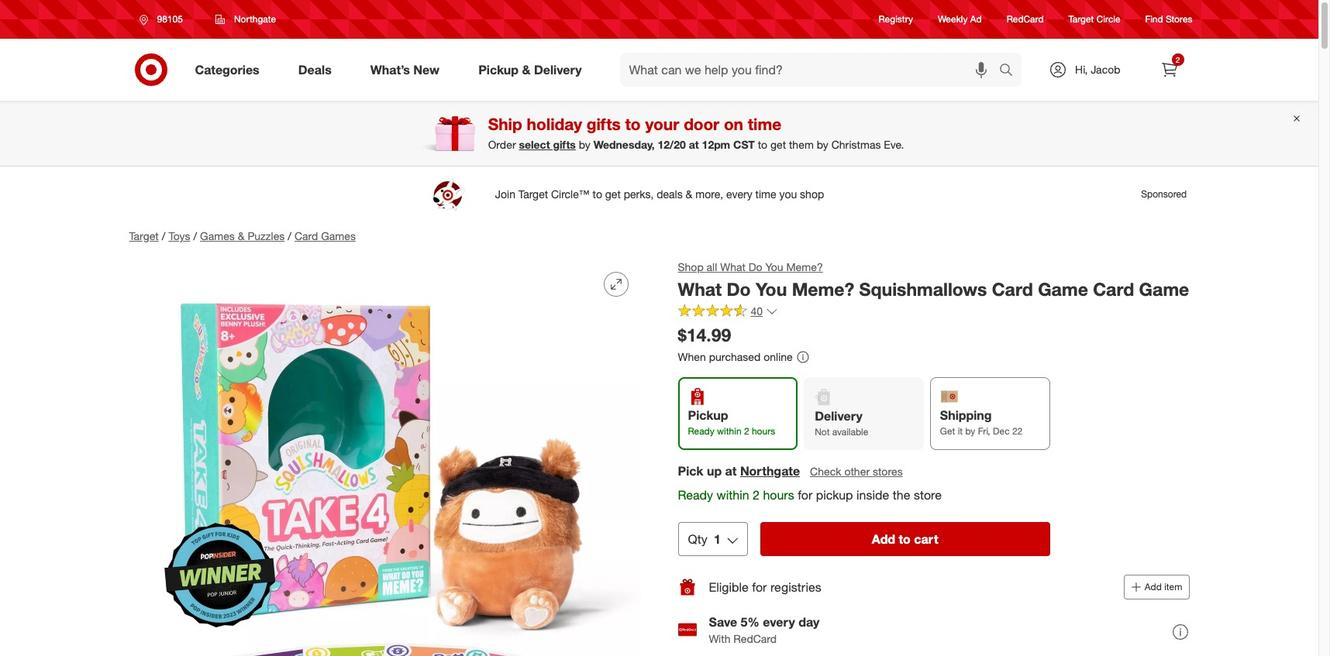 Task type: locate. For each thing, give the bounding box(es) containing it.
0 horizontal spatial northgate
[[234, 13, 276, 25]]

0 vertical spatial pickup
[[479, 62, 519, 77]]

2 / from the left
[[193, 230, 197, 243]]

1 vertical spatial pickup
[[688, 408, 729, 424]]

shipping get it by fri, dec 22
[[941, 408, 1023, 438]]

your
[[646, 114, 680, 134]]

every
[[763, 615, 795, 630]]

0 vertical spatial within
[[717, 426, 742, 438]]

add inside button
[[1145, 582, 1162, 594]]

delivery
[[534, 62, 582, 77], [815, 409, 863, 425]]

1 horizontal spatial games
[[321, 230, 356, 243]]

ready down pick
[[678, 487, 714, 503]]

redcard right ad
[[1007, 14, 1044, 25]]

0 horizontal spatial redcard
[[734, 633, 777, 646]]

0 horizontal spatial games
[[200, 230, 235, 243]]

pickup inside pickup ready within 2 hours
[[688, 408, 729, 424]]

what right the all
[[721, 261, 746, 274]]

card
[[295, 230, 318, 243], [992, 278, 1034, 300], [1094, 278, 1135, 300]]

delivery up available
[[815, 409, 863, 425]]

registry
[[879, 14, 914, 25]]

by right them
[[817, 138, 829, 151]]

1 vertical spatial delivery
[[815, 409, 863, 425]]

on
[[724, 114, 744, 134]]

check
[[810, 465, 842, 478]]

2 up pick up at northgate
[[744, 426, 750, 438]]

pickup ready within 2 hours
[[688, 408, 776, 438]]

1 vertical spatial add
[[1145, 582, 1162, 594]]

0 horizontal spatial pickup
[[479, 62, 519, 77]]

northgate up categories link
[[234, 13, 276, 25]]

0 vertical spatial what
[[721, 261, 746, 274]]

purchased
[[709, 350, 761, 363]]

1 games from the left
[[200, 230, 235, 243]]

inside
[[857, 487, 890, 503]]

northgate button
[[741, 463, 800, 480]]

stores
[[1166, 14, 1193, 25]]

within up pick up at northgate
[[717, 426, 742, 438]]

2 down 'stores'
[[1176, 55, 1181, 64]]

1 vertical spatial 2
[[744, 426, 750, 438]]

0 horizontal spatial 2
[[744, 426, 750, 438]]

0 horizontal spatial add
[[872, 532, 896, 548]]

qty 1
[[688, 532, 721, 548]]

new
[[414, 62, 440, 77]]

games & puzzles link
[[200, 230, 285, 243]]

1 horizontal spatial add
[[1145, 582, 1162, 594]]

1 vertical spatial to
[[758, 138, 768, 151]]

ready within 2 hours for pickup inside the store
[[678, 487, 942, 503]]

to
[[625, 114, 641, 134], [758, 138, 768, 151], [899, 532, 911, 548]]

1 horizontal spatial target
[[1069, 14, 1095, 25]]

1 horizontal spatial /
[[193, 230, 197, 243]]

northgate
[[234, 13, 276, 25], [741, 463, 800, 479]]

2 vertical spatial to
[[899, 532, 911, 548]]

/ right puzzles
[[288, 230, 292, 243]]

do right the all
[[749, 261, 763, 274]]

1 horizontal spatial delivery
[[815, 409, 863, 425]]

target for target circle
[[1069, 14, 1095, 25]]

dec
[[993, 426, 1010, 438]]

deals link
[[285, 53, 351, 87]]

categories link
[[182, 53, 279, 87]]

0 horizontal spatial game
[[1038, 278, 1089, 300]]

0 vertical spatial for
[[798, 487, 813, 503]]

0 horizontal spatial /
[[162, 230, 166, 243]]

1 horizontal spatial for
[[798, 487, 813, 503]]

delivery not available
[[815, 409, 869, 438]]

0 horizontal spatial delivery
[[534, 62, 582, 77]]

to left get
[[758, 138, 768, 151]]

to left cart
[[899, 532, 911, 548]]

2 link
[[1153, 53, 1187, 87]]

by right it
[[966, 426, 976, 438]]

hours down northgate button
[[763, 487, 795, 503]]

within
[[717, 426, 742, 438], [717, 487, 750, 503]]

games right puzzles
[[321, 230, 356, 243]]

pickup up 'up' on the bottom right of page
[[688, 408, 729, 424]]

ready inside pickup ready within 2 hours
[[688, 426, 715, 438]]

/
[[162, 230, 166, 243], [193, 230, 197, 243], [288, 230, 292, 243]]

98105 button
[[129, 5, 199, 33]]

add left item in the bottom right of the page
[[1145, 582, 1162, 594]]

add item
[[1145, 582, 1183, 594]]

redcard inside save 5% every day with redcard
[[734, 633, 777, 646]]

add
[[872, 532, 896, 548], [1145, 582, 1162, 594]]

1 vertical spatial meme?
[[792, 278, 855, 300]]

target
[[1069, 14, 1095, 25], [129, 230, 159, 243]]

2 vertical spatial 2
[[753, 487, 760, 503]]

check other stores
[[810, 465, 903, 478]]

0 vertical spatial gifts
[[587, 114, 621, 134]]

/ right toys link
[[193, 230, 197, 243]]

0 vertical spatial ready
[[688, 426, 715, 438]]

gifts down 'holiday'
[[553, 138, 576, 151]]

gifts
[[587, 114, 621, 134], [553, 138, 576, 151]]

find stores
[[1146, 14, 1193, 25]]

1
[[714, 532, 721, 548]]

gifts up wednesday,
[[587, 114, 621, 134]]

1 vertical spatial at
[[726, 463, 737, 479]]

0 vertical spatial delivery
[[534, 62, 582, 77]]

/ left toys link
[[162, 230, 166, 243]]

target left toys link
[[129, 230, 159, 243]]

within down pick up at northgate
[[717, 487, 750, 503]]

northgate inside dropdown button
[[234, 13, 276, 25]]

christmas
[[832, 138, 881, 151]]

ready up pick
[[688, 426, 715, 438]]

at right 'up' on the bottom right of page
[[726, 463, 737, 479]]

order
[[488, 138, 516, 151]]

0 horizontal spatial at
[[689, 138, 699, 151]]

12pm
[[702, 138, 731, 151]]

for
[[798, 487, 813, 503], [752, 580, 767, 596]]

1 horizontal spatial to
[[758, 138, 768, 151]]

do
[[749, 261, 763, 274], [727, 278, 751, 300]]

you right the all
[[766, 261, 784, 274]]

for left pickup on the bottom of page
[[798, 487, 813, 503]]

0 horizontal spatial target
[[129, 230, 159, 243]]

2 inside pickup ready within 2 hours
[[744, 426, 750, 438]]

by
[[579, 138, 591, 151], [817, 138, 829, 151], [966, 426, 976, 438]]

wednesday,
[[594, 138, 655, 151]]

& left puzzles
[[238, 230, 245, 243]]

0 vertical spatial &
[[522, 62, 531, 77]]

store
[[914, 487, 942, 503]]

redcard
[[1007, 14, 1044, 25], [734, 633, 777, 646]]

for right eligible
[[752, 580, 767, 596]]

target link
[[129, 230, 159, 243]]

1 vertical spatial &
[[238, 230, 245, 243]]

when
[[678, 350, 706, 363]]

0 vertical spatial 2
[[1176, 55, 1181, 64]]

2 horizontal spatial by
[[966, 426, 976, 438]]

shop all what do you meme? what do you meme? squishmallows card game card game
[[678, 261, 1190, 300]]

1 vertical spatial gifts
[[553, 138, 576, 151]]

hours inside pickup ready within 2 hours
[[752, 426, 776, 438]]

toys
[[169, 230, 190, 243]]

puzzles
[[248, 230, 285, 243]]

redcard down 5% at bottom right
[[734, 633, 777, 646]]

1 vertical spatial for
[[752, 580, 767, 596]]

hours
[[752, 426, 776, 438], [763, 487, 795, 503]]

1 horizontal spatial gifts
[[587, 114, 621, 134]]

when purchased online
[[678, 350, 793, 363]]

0 vertical spatial target
[[1069, 14, 1095, 25]]

pickup up ship
[[479, 62, 519, 77]]

game
[[1038, 278, 1089, 300], [1140, 278, 1190, 300]]

1 horizontal spatial redcard
[[1007, 14, 1044, 25]]

2 horizontal spatial to
[[899, 532, 911, 548]]

delivery inside 'delivery not available'
[[815, 409, 863, 425]]

ship
[[488, 114, 523, 134]]

by down 'holiday'
[[579, 138, 591, 151]]

1 horizontal spatial pickup
[[688, 408, 729, 424]]

1 vertical spatial do
[[727, 278, 751, 300]]

add left cart
[[872, 532, 896, 548]]

$14.99
[[678, 324, 732, 346]]

target left circle
[[1069, 14, 1095, 25]]

1 vertical spatial redcard
[[734, 633, 777, 646]]

within inside pickup ready within 2 hours
[[717, 426, 742, 438]]

2
[[1176, 55, 1181, 64], [744, 426, 750, 438], [753, 487, 760, 503]]

1 vertical spatial within
[[717, 487, 750, 503]]

northgate up ready within 2 hours for pickup inside the store
[[741, 463, 800, 479]]

delivery up 'holiday'
[[534, 62, 582, 77]]

& up ship
[[522, 62, 531, 77]]

0 vertical spatial do
[[749, 261, 763, 274]]

2 down northgate button
[[753, 487, 760, 503]]

save
[[709, 615, 738, 630]]

to up wednesday,
[[625, 114, 641, 134]]

0 vertical spatial to
[[625, 114, 641, 134]]

1 vertical spatial target
[[129, 230, 159, 243]]

get
[[941, 426, 956, 438]]

0 vertical spatial add
[[872, 532, 896, 548]]

1 vertical spatial northgate
[[741, 463, 800, 479]]

shop
[[678, 261, 704, 274]]

0 vertical spatial at
[[689, 138, 699, 151]]

2 horizontal spatial /
[[288, 230, 292, 243]]

at down the door
[[689, 138, 699, 151]]

add inside button
[[872, 532, 896, 548]]

to inside button
[[899, 532, 911, 548]]

hours up northgate button
[[752, 426, 776, 438]]

1 horizontal spatial northgate
[[741, 463, 800, 479]]

games right toys
[[200, 230, 235, 243]]

hi,
[[1076, 63, 1088, 76]]

0 vertical spatial hours
[[752, 426, 776, 438]]

1 horizontal spatial game
[[1140, 278, 1190, 300]]

&
[[522, 62, 531, 77], [238, 230, 245, 243]]

do up 40 link
[[727, 278, 751, 300]]

1 vertical spatial you
[[756, 278, 787, 300]]

0 vertical spatial redcard
[[1007, 14, 1044, 25]]

1 horizontal spatial 2
[[753, 487, 760, 503]]

0 vertical spatial northgate
[[234, 13, 276, 25]]

what down shop
[[678, 278, 722, 300]]

not
[[815, 427, 830, 438]]

you up 40
[[756, 278, 787, 300]]

target inside target circle link
[[1069, 14, 1095, 25]]



Task type: describe. For each thing, give the bounding box(es) containing it.
target for target / toys / games & puzzles / card games
[[129, 230, 159, 243]]

all
[[707, 261, 718, 274]]

What can we help you find? suggestions appear below search field
[[620, 53, 1004, 87]]

add to cart button
[[761, 523, 1050, 557]]

what do you meme? squishmallows card game card game, 1 of 19 image
[[129, 260, 641, 657]]

circle
[[1097, 14, 1121, 25]]

5%
[[741, 615, 760, 630]]

door
[[684, 114, 720, 134]]

22
[[1013, 426, 1023, 438]]

eligible for registries
[[709, 580, 822, 596]]

pickup for ready
[[688, 408, 729, 424]]

find stores link
[[1146, 13, 1193, 26]]

ad
[[971, 14, 982, 25]]

pick up at northgate
[[678, 463, 800, 479]]

target / toys / games & puzzles / card games
[[129, 230, 356, 243]]

select
[[519, 138, 550, 151]]

at inside ship holiday gifts to your door on time order select gifts by wednesday, 12/20 at 12pm cst to get them by christmas eve.
[[689, 138, 699, 151]]

time
[[748, 114, 782, 134]]

eligible
[[709, 580, 749, 596]]

0 vertical spatial you
[[766, 261, 784, 274]]

cst
[[734, 138, 755, 151]]

fri,
[[978, 426, 991, 438]]

0 horizontal spatial to
[[625, 114, 641, 134]]

registries
[[771, 580, 822, 596]]

what's new link
[[357, 53, 459, 87]]

pick
[[678, 463, 704, 479]]

search
[[993, 63, 1030, 79]]

target circle
[[1069, 14, 1121, 25]]

target circle link
[[1069, 13, 1121, 26]]

pickup & delivery
[[479, 62, 582, 77]]

1 horizontal spatial card
[[992, 278, 1034, 300]]

0 horizontal spatial gifts
[[553, 138, 576, 151]]

1 / from the left
[[162, 230, 166, 243]]

day
[[799, 615, 820, 630]]

what's new
[[370, 62, 440, 77]]

2 games from the left
[[321, 230, 356, 243]]

holiday
[[527, 114, 582, 134]]

12/20
[[658, 138, 686, 151]]

add for add item
[[1145, 582, 1162, 594]]

save 5% every day with redcard
[[709, 615, 820, 646]]

it
[[958, 426, 963, 438]]

categories
[[195, 62, 260, 77]]

available
[[833, 427, 869, 438]]

cart
[[915, 532, 939, 548]]

weekly ad
[[938, 14, 982, 25]]

1 vertical spatial what
[[678, 278, 722, 300]]

qty
[[688, 532, 708, 548]]

pickup for &
[[479, 62, 519, 77]]

other
[[845, 465, 870, 478]]

what's
[[370, 62, 410, 77]]

pickup & delivery link
[[465, 53, 601, 87]]

1 horizontal spatial by
[[817, 138, 829, 151]]

2 game from the left
[[1140, 278, 1190, 300]]

1 vertical spatial hours
[[763, 487, 795, 503]]

item
[[1165, 582, 1183, 594]]

stores
[[873, 465, 903, 478]]

them
[[789, 138, 814, 151]]

40
[[751, 305, 763, 318]]

by inside shipping get it by fri, dec 22
[[966, 426, 976, 438]]

add to cart
[[872, 532, 939, 548]]

find
[[1146, 14, 1164, 25]]

2 horizontal spatial card
[[1094, 278, 1135, 300]]

add item button
[[1124, 576, 1190, 601]]

0 vertical spatial meme?
[[787, 261, 823, 274]]

0 horizontal spatial by
[[579, 138, 591, 151]]

ship holiday gifts to your door on time order select gifts by wednesday, 12/20 at 12pm cst to get them by christmas eve.
[[488, 114, 904, 151]]

0 horizontal spatial for
[[752, 580, 767, 596]]

advertisement region
[[117, 176, 1202, 213]]

registry link
[[879, 13, 914, 26]]

40 link
[[678, 304, 779, 322]]

98105
[[157, 13, 183, 25]]

online
[[764, 350, 793, 363]]

shipping
[[941, 408, 992, 424]]

1 horizontal spatial at
[[726, 463, 737, 479]]

0 horizontal spatial card
[[295, 230, 318, 243]]

0 horizontal spatial &
[[238, 230, 245, 243]]

1 horizontal spatial &
[[522, 62, 531, 77]]

check other stores button
[[810, 463, 904, 480]]

toys link
[[169, 230, 190, 243]]

add for add to cart
[[872, 532, 896, 548]]

1 vertical spatial ready
[[678, 487, 714, 503]]

get
[[771, 138, 786, 151]]

eve.
[[884, 138, 904, 151]]

deals
[[298, 62, 332, 77]]

weekly
[[938, 14, 968, 25]]

redcard link
[[1007, 13, 1044, 26]]

the
[[893, 487, 911, 503]]

search button
[[993, 53, 1030, 90]]

1 game from the left
[[1038, 278, 1089, 300]]

pickup
[[816, 487, 854, 503]]

3 / from the left
[[288, 230, 292, 243]]

with
[[709, 633, 731, 646]]

up
[[707, 463, 722, 479]]

northgate button
[[205, 5, 286, 33]]

card games link
[[295, 230, 356, 243]]

jacob
[[1091, 63, 1121, 76]]

2 horizontal spatial 2
[[1176, 55, 1181, 64]]



Task type: vqa. For each thing, say whether or not it's contained in the screenshot.
Meat & Seafood button
no



